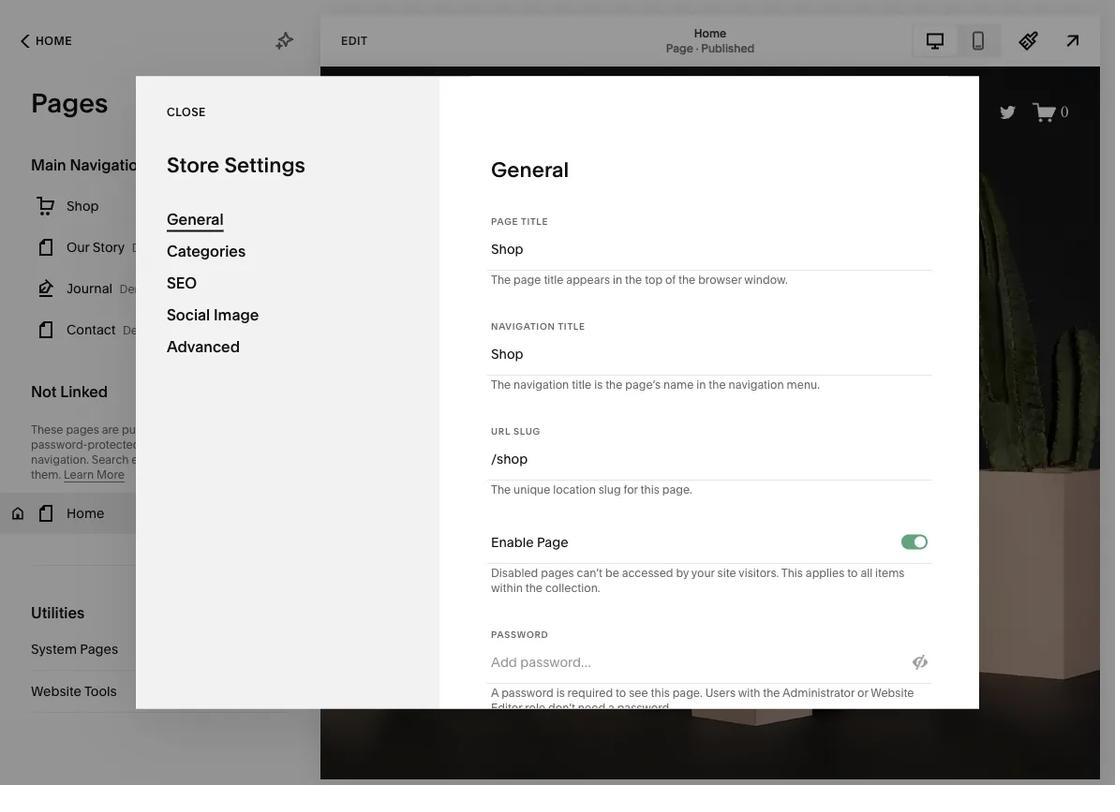 Task type: describe. For each thing, give the bounding box(es) containing it.
site
[[717, 566, 736, 580]]

page title
[[491, 215, 548, 226]]

items
[[875, 566, 905, 580]]

appear
[[221, 438, 259, 452]]

website inside a password is required to see this page. users with the administrator or website editor role don't need a password.
[[871, 686, 914, 700]]

this inside a password is required to see this page. users with the administrator or website editor role don't need a password.
[[651, 686, 670, 700]]

demo inside our story demo
[[132, 241, 164, 255]]

them.
[[31, 468, 61, 482]]

add a new page to the "main navigation" group image
[[244, 155, 264, 175]]

is inside a password is required to see this page. users with the administrator or website editor role don't need a password.
[[556, 686, 565, 700]]

are
[[102, 423, 119, 437]]

enable
[[491, 534, 534, 550]]

collection.
[[545, 581, 600, 595]]

get
[[553, 752, 574, 767]]

2 home button from the top
[[0, 493, 320, 534]]

most
[[600, 752, 632, 767]]

accessed
[[622, 566, 673, 580]]

browser
[[698, 273, 742, 286]]

name
[[663, 378, 694, 391]]

in left 14
[[386, 752, 397, 767]]

password
[[501, 686, 554, 700]]

categories
[[167, 242, 246, 261]]

visitors.
[[739, 566, 779, 580]]

the for the unique location slug for this page.
[[491, 483, 511, 496]]

general link
[[167, 204, 409, 236]]

website tools button
[[31, 671, 290, 712]]

website tools
[[31, 684, 117, 700]]

the inside "disabled pages can't be accessed by your site visitors. this applies to all items within the collection."
[[525, 581, 543, 595]]

general inside "link"
[[167, 210, 224, 229]]

window.
[[744, 273, 788, 286]]

password-
[[31, 438, 88, 452]]

disabled pages can't be accessed by your site visitors. this applies to all items within the collection.
[[491, 566, 905, 595]]

these
[[31, 423, 63, 437]]

store
[[167, 152, 219, 177]]

disabled
[[234, 423, 280, 437]]

system pages
[[31, 641, 118, 657]]

1 home button from the top
[[0, 21, 93, 62]]

passwordhide icon image
[[913, 655, 928, 670]]

demo for journal
[[120, 283, 152, 296]]

shop button
[[0, 186, 320, 227]]

0 vertical spatial pages
[[31, 87, 108, 119]]

store settings
[[167, 152, 305, 177]]

protected,
[[88, 438, 143, 452]]

main navigation
[[31, 156, 147, 174]]

pages for collection.
[[541, 566, 574, 580]]

story
[[93, 239, 125, 255]]

learn more link
[[64, 468, 124, 483]]

advanced
[[167, 338, 240, 356]]

0 vertical spatial of
[[665, 273, 676, 286]]

your trial ends in 14 days. upgrade now to get the most out of your site.
[[294, 752, 729, 767]]

14
[[400, 752, 412, 767]]

system
[[31, 641, 77, 657]]

0 horizontal spatial page
[[491, 215, 518, 226]]

categories link
[[167, 236, 409, 268]]

shop
[[67, 198, 99, 214]]

a
[[491, 686, 499, 700]]

social
[[167, 306, 210, 324]]

the page title appears in the top of the browser window.
[[491, 273, 788, 286]]

to inside a password is required to see this page. users with the administrator or website editor role don't need a password.
[[616, 686, 626, 700]]

more
[[97, 468, 124, 482]]

2 navigation from the left
[[729, 378, 784, 391]]

can
[[177, 453, 196, 467]]

password.
[[617, 701, 672, 715]]

main
[[31, 156, 66, 174]]

need
[[578, 701, 605, 715]]

social image link
[[167, 299, 409, 331]]

home inside home page · published
[[694, 26, 726, 40]]

upgrade
[[451, 752, 506, 767]]

search
[[92, 453, 129, 467]]

page. inside a password is required to see this page. users with the administrator or website editor role don't need a password.
[[672, 686, 703, 700]]

users
[[705, 686, 736, 700]]

now
[[509, 752, 535, 767]]

0 vertical spatial general
[[491, 156, 569, 182]]

engines
[[131, 453, 174, 467]]

top
[[645, 273, 663, 286]]

role
[[525, 701, 545, 715]]

edit button
[[329, 23, 380, 58]]

within
[[491, 581, 523, 595]]

image
[[214, 306, 259, 324]]

in inside these pages are public unless they're disabled or password-protected, but they don't appear in the navigation. search engines can also discover them.
[[262, 438, 271, 452]]

disabled
[[491, 566, 538, 580]]

required
[[567, 686, 613, 700]]

the navigation title is the page's name in the navigation menu.
[[491, 378, 820, 391]]

journal
[[67, 281, 113, 297]]

don't inside a password is required to see this page. users with the administrator or website editor role don't need a password.
[[548, 701, 575, 715]]

navigation inside dialog
[[491, 320, 555, 331]]

applies
[[806, 566, 845, 580]]

seo
[[167, 274, 197, 292]]

slug
[[599, 483, 621, 496]]

they're
[[195, 423, 231, 437]]

these pages are public unless they're disabled or password-protected, but they don't appear in the navigation. search engines can also discover them.
[[31, 423, 293, 482]]

editor
[[491, 701, 522, 715]]

navigation.
[[31, 453, 89, 467]]

site.
[[703, 752, 729, 767]]

learn more
[[64, 468, 124, 482]]

contact
[[67, 322, 116, 338]]

home page · published
[[666, 26, 755, 55]]

url
[[491, 425, 511, 436]]



Task type: locate. For each thing, give the bounding box(es) containing it.
general up categories
[[167, 210, 224, 229]]

page
[[666, 41, 693, 55], [491, 215, 518, 226], [537, 534, 568, 550]]

0 horizontal spatial is
[[556, 686, 565, 700]]

days.
[[415, 752, 448, 767]]

0 horizontal spatial title
[[521, 215, 548, 226]]

1 vertical spatial title
[[572, 378, 592, 391]]

also
[[199, 453, 221, 467]]

general up page title
[[491, 156, 569, 182]]

1 horizontal spatial page
[[537, 534, 568, 550]]

be
[[605, 566, 619, 580]]

pages for navigation.
[[66, 423, 99, 437]]

1 vertical spatial general
[[167, 210, 224, 229]]

title left page's at right
[[572, 378, 592, 391]]

all
[[861, 566, 873, 580]]

your inside "disabled pages can't be accessed by your site visitors. this applies to all items within the collection."
[[691, 566, 715, 580]]

tools
[[84, 684, 117, 700]]

1 horizontal spatial title
[[572, 378, 592, 391]]

demo
[[132, 241, 164, 255], [120, 283, 152, 296], [123, 324, 155, 337]]

0 vertical spatial pages
[[66, 423, 99, 437]]

page.
[[662, 483, 692, 496], [672, 686, 703, 700]]

0 vertical spatial title
[[521, 215, 548, 226]]

in right appears
[[613, 273, 622, 286]]

administrator
[[783, 686, 855, 700]]

this up password.
[[651, 686, 670, 700]]

of right out
[[658, 752, 670, 767]]

page for enable page
[[537, 534, 568, 550]]

demo right story on the top left of page
[[132, 241, 164, 255]]

0 vertical spatial don't
[[191, 438, 218, 452]]

1 horizontal spatial to
[[616, 686, 626, 700]]

to
[[847, 566, 858, 580], [616, 686, 626, 700], [538, 752, 550, 767]]

your right by
[[691, 566, 715, 580]]

contact demo
[[67, 322, 155, 338]]

website
[[31, 684, 82, 700], [871, 686, 914, 700]]

0 horizontal spatial to
[[538, 752, 550, 767]]

0 horizontal spatial title
[[544, 273, 564, 286]]

2 horizontal spatial to
[[847, 566, 858, 580]]

website inside "website tools" "button"
[[31, 684, 82, 700]]

website down system
[[31, 684, 82, 700]]

url slug
[[491, 425, 541, 436]]

page right enable
[[537, 534, 568, 550]]

published
[[701, 41, 755, 55]]

Enable Page checkbox
[[915, 536, 926, 547]]

or
[[283, 423, 293, 437], [857, 686, 868, 700]]

2 horizontal spatial page
[[666, 41, 693, 55]]

page inside home page · published
[[666, 41, 693, 55]]

the for the page title appears in the top of the browser window.
[[491, 273, 511, 286]]

don't right "role"
[[548, 701, 575, 715]]

pages
[[66, 423, 99, 437], [541, 566, 574, 580]]

demo inside contact demo
[[123, 324, 155, 337]]

0 vertical spatial page.
[[662, 483, 692, 496]]

navigation title
[[491, 320, 585, 331]]

this right for
[[641, 483, 660, 496]]

1 horizontal spatial don't
[[548, 701, 575, 715]]

of right top
[[665, 273, 676, 286]]

2 the from the top
[[491, 378, 511, 391]]

0 vertical spatial this
[[641, 483, 660, 496]]

dialog
[[136, 76, 979, 715]]

the unique location slug for this page.
[[491, 483, 692, 496]]

in down disabled
[[262, 438, 271, 452]]

don't inside these pages are public unless they're disabled or password-protected, but they don't appear in the navigation. search engines can also discover them.
[[191, 438, 218, 452]]

title for appears
[[544, 273, 564, 286]]

0 horizontal spatial navigation
[[70, 156, 147, 174]]

your
[[294, 752, 322, 767]]

2 vertical spatial page
[[537, 534, 568, 550]]

0 horizontal spatial pages
[[66, 423, 99, 437]]

1 horizontal spatial navigation
[[491, 320, 555, 331]]

1 vertical spatial title
[[558, 320, 585, 331]]

Navigation Title text field
[[491, 333, 928, 374]]

0 vertical spatial to
[[847, 566, 858, 580]]

page left ·
[[666, 41, 693, 55]]

the inside a password is required to see this page. users with the administrator or website editor role don't need a password.
[[763, 686, 780, 700]]

close button
[[167, 96, 206, 129]]

1 vertical spatial of
[[658, 752, 670, 767]]

0 vertical spatial navigation
[[70, 156, 147, 174]]

1 vertical spatial demo
[[120, 283, 152, 296]]

demo for contact
[[123, 324, 155, 337]]

by
[[676, 566, 689, 580]]

pages inside "disabled pages can't be accessed by your site visitors. this applies to all items within the collection."
[[541, 566, 574, 580]]

0 horizontal spatial website
[[31, 684, 82, 700]]

0 horizontal spatial navigation
[[514, 378, 569, 391]]

for
[[624, 483, 638, 496]]

title right page
[[544, 273, 564, 286]]

1 vertical spatial pages
[[541, 566, 574, 580]]

navigation left menu.
[[729, 378, 784, 391]]

1 horizontal spatial is
[[594, 378, 603, 391]]

in right name
[[696, 378, 706, 391]]

this
[[781, 566, 803, 580]]

page's
[[625, 378, 661, 391]]

the
[[491, 273, 511, 286], [491, 378, 511, 391], [491, 483, 511, 496]]

public
[[122, 423, 155, 437]]

pages up collection.
[[541, 566, 574, 580]]

title for is
[[572, 378, 592, 391]]

0 horizontal spatial don't
[[191, 438, 218, 452]]

close
[[167, 105, 206, 119]]

navigation up shop
[[70, 156, 147, 174]]

learn
[[64, 468, 94, 482]]

enable page
[[491, 534, 568, 550]]

not
[[31, 382, 57, 401]]

menu.
[[787, 378, 820, 391]]

title for page title
[[521, 215, 548, 226]]

advanced link
[[167, 331, 409, 363]]

the left page
[[491, 273, 511, 286]]

navigation down page
[[491, 320, 555, 331]]

don't
[[191, 438, 218, 452], [548, 701, 575, 715]]

pages up the password-
[[66, 423, 99, 437]]

or inside a password is required to see this page. users with the administrator or website editor role don't need a password.
[[857, 686, 868, 700]]

0 horizontal spatial or
[[283, 423, 293, 437]]

password
[[491, 628, 549, 640]]

1 vertical spatial home button
[[0, 493, 320, 534]]

Page Title text field
[[491, 228, 928, 269]]

1 vertical spatial this
[[651, 686, 670, 700]]

seo link
[[167, 268, 409, 299]]

2 vertical spatial to
[[538, 752, 550, 767]]

0 vertical spatial or
[[283, 423, 293, 437]]

pages
[[31, 87, 108, 119], [80, 641, 118, 657]]

pages inside these pages are public unless they're disabled or password-protected, but they don't appear in the navigation. search engines can also discover them.
[[66, 423, 99, 437]]

0 vertical spatial home button
[[0, 21, 93, 62]]

settings
[[224, 152, 305, 177]]

page. down password password field
[[672, 686, 703, 700]]

to left see
[[616, 686, 626, 700]]

navigation
[[70, 156, 147, 174], [491, 320, 555, 331]]

title down appears
[[558, 320, 585, 331]]

ends
[[352, 752, 382, 767]]

general
[[491, 156, 569, 182], [167, 210, 224, 229]]

the up url
[[491, 378, 511, 391]]

0 vertical spatial your
[[691, 566, 715, 580]]

pages up main navigation
[[31, 87, 108, 119]]

1 vertical spatial page.
[[672, 686, 703, 700]]

to inside "disabled pages can't be accessed by your site visitors. this applies to all items within the collection."
[[847, 566, 858, 580]]

the inside these pages are public unless they're disabled or password-protected, but they don't appear in the navigation. search engines can also discover them.
[[274, 438, 291, 452]]

·
[[696, 41, 699, 55]]

dialog containing store settings
[[136, 76, 979, 715]]

1 horizontal spatial general
[[491, 156, 569, 182]]

pages inside button
[[80, 641, 118, 657]]

appears
[[566, 273, 610, 286]]

0 vertical spatial is
[[594, 378, 603, 391]]

2 vertical spatial the
[[491, 483, 511, 496]]

utilities
[[31, 603, 85, 622]]

don't up also
[[191, 438, 218, 452]]

your
[[691, 566, 715, 580], [673, 752, 700, 767]]

the for the navigation title is the page's name in the navigation menu.
[[491, 378, 511, 391]]

demo right journal
[[120, 283, 152, 296]]

title up page
[[521, 215, 548, 226]]

1 vertical spatial navigation
[[491, 320, 555, 331]]

navigation up slug
[[514, 378, 569, 391]]

/
[[491, 451, 497, 467]]

out
[[635, 752, 655, 767]]

or right administrator
[[857, 686, 868, 700]]

edit
[[341, 34, 368, 47]]

1 navigation from the left
[[514, 378, 569, 391]]

or right disabled
[[283, 423, 293, 437]]

is left page's at right
[[594, 378, 603, 391]]

0 horizontal spatial general
[[167, 210, 224, 229]]

1 vertical spatial page
[[491, 215, 518, 226]]

1 horizontal spatial pages
[[541, 566, 574, 580]]

the left unique at the left of page
[[491, 483, 511, 496]]

1 horizontal spatial title
[[558, 320, 585, 331]]

is left required
[[556, 686, 565, 700]]

page. down url slug text box
[[662, 483, 692, 496]]

1 horizontal spatial navigation
[[729, 378, 784, 391]]

1 vertical spatial the
[[491, 378, 511, 391]]

system pages button
[[31, 629, 290, 670]]

with
[[738, 686, 760, 700]]

title
[[544, 273, 564, 286], [572, 378, 592, 391]]

1 the from the top
[[491, 273, 511, 286]]

demo right contact
[[123, 324, 155, 337]]

Password password field
[[491, 641, 902, 683]]

1 horizontal spatial website
[[871, 686, 914, 700]]

website down passwordhide icon
[[871, 686, 914, 700]]

tab list
[[914, 26, 1000, 56]]

to left all
[[847, 566, 858, 580]]

1 vertical spatial is
[[556, 686, 565, 700]]

1 vertical spatial your
[[673, 752, 700, 767]]

discover
[[224, 453, 269, 467]]

page for home page · published
[[666, 41, 693, 55]]

see
[[629, 686, 648, 700]]

0 vertical spatial page
[[666, 41, 693, 55]]

2 vertical spatial demo
[[123, 324, 155, 337]]

1 vertical spatial to
[[616, 686, 626, 700]]

0 vertical spatial title
[[544, 273, 564, 286]]

0 vertical spatial demo
[[132, 241, 164, 255]]

but
[[145, 438, 163, 452]]

linked
[[60, 382, 108, 401]]

unless
[[158, 423, 192, 437]]

0 vertical spatial the
[[491, 273, 511, 286]]

3 the from the top
[[491, 483, 511, 496]]

1 vertical spatial or
[[857, 686, 868, 700]]

pages up tools
[[80, 641, 118, 657]]

your left site.
[[673, 752, 700, 767]]

1 vertical spatial don't
[[548, 701, 575, 715]]

1 vertical spatial pages
[[80, 641, 118, 657]]

to left "get"
[[538, 752, 550, 767]]

page up page
[[491, 215, 518, 226]]

navigation
[[514, 378, 569, 391], [729, 378, 784, 391]]

demo inside journal demo
[[120, 283, 152, 296]]

slug
[[513, 425, 541, 436]]

or inside these pages are public unless they're disabled or password-protected, but they don't appear in the navigation. search engines can also discover them.
[[283, 423, 293, 437]]

a
[[608, 701, 615, 715]]

not linked
[[31, 382, 108, 401]]

/ text field
[[497, 438, 928, 479]]

trial
[[325, 752, 348, 767]]

title for navigation title
[[558, 320, 585, 331]]

1 horizontal spatial or
[[857, 686, 868, 700]]

a password is required to see this page. users with the administrator or website editor role don't need a password.
[[491, 686, 914, 715]]



Task type: vqa. For each thing, say whether or not it's contained in the screenshot.
second HEADER from the bottom of the page
no



